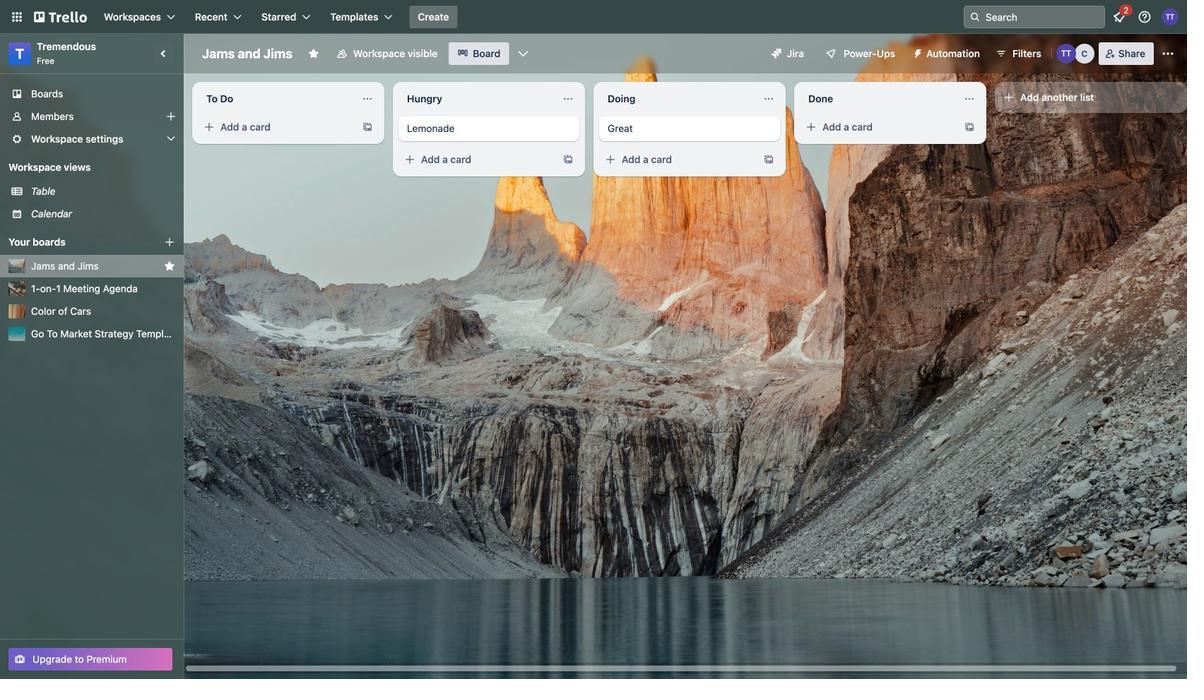 Task type: describe. For each thing, give the bounding box(es) containing it.
terry turtle (terryturtle) image
[[1056, 44, 1076, 64]]

customize views image
[[516, 47, 530, 61]]

1 horizontal spatial create from template… image
[[763, 154, 775, 165]]

search image
[[970, 11, 981, 23]]

sm image
[[907, 42, 926, 62]]

primary element
[[0, 0, 1187, 34]]

2 horizontal spatial create from template… image
[[964, 122, 975, 133]]

starred icon image
[[164, 261, 175, 272]]

back to home image
[[34, 6, 87, 28]]

2 notifications image
[[1111, 8, 1128, 25]]

your boards with 4 items element
[[8, 234, 143, 251]]

jira icon image
[[771, 49, 781, 59]]

0 horizontal spatial create from template… image
[[563, 154, 574, 165]]

create from template… image
[[362, 122, 373, 133]]



Task type: vqa. For each thing, say whether or not it's contained in the screenshot.
topmost Workspaces
no



Task type: locate. For each thing, give the bounding box(es) containing it.
None text field
[[198, 88, 356, 110]]

Board name text field
[[195, 42, 300, 65]]

create from template… image
[[964, 122, 975, 133], [563, 154, 574, 165], [763, 154, 775, 165]]

terry turtle (terryturtle) image
[[1162, 8, 1179, 25]]

chestercheeetah (chestercheeetah) image
[[1075, 44, 1095, 64]]

add board image
[[164, 237, 175, 248]]

workspace navigation collapse icon image
[[154, 44, 174, 64]]

None text field
[[399, 88, 557, 110], [599, 88, 758, 110], [800, 88, 958, 110], [399, 88, 557, 110], [599, 88, 758, 110], [800, 88, 958, 110]]

star or unstar board image
[[308, 48, 319, 59]]

Search field
[[981, 7, 1105, 27]]

show menu image
[[1161, 47, 1175, 61]]

open information menu image
[[1138, 10, 1152, 24]]



